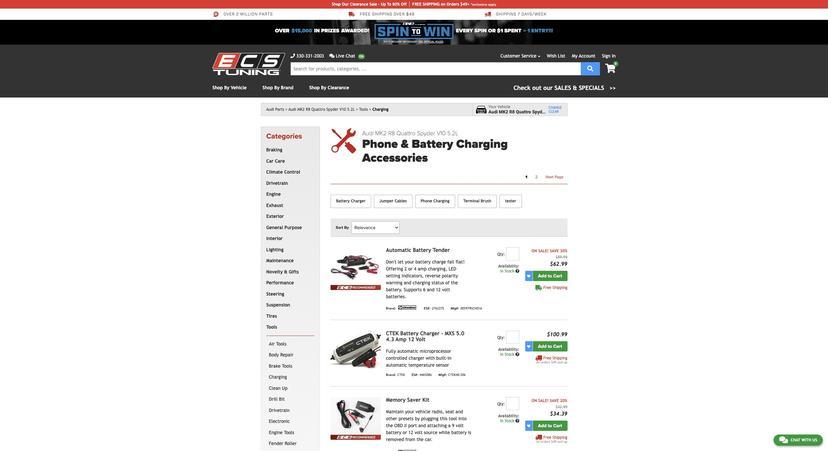 Task type: describe. For each thing, give the bounding box(es) containing it.
memory
[[386, 397, 406, 403]]

mfg#: ctek40-206
[[439, 373, 466, 377]]

question circle image for on sale!                         save 20%
[[516, 419, 520, 423]]

by for brand
[[275, 85, 280, 90]]

0 horizontal spatial volt
[[415, 430, 423, 436]]

of
[[446, 280, 450, 286]]

memory saver kit
[[386, 397, 430, 403]]

and down $34.39
[[558, 440, 563, 444]]

climate
[[267, 170, 283, 175]]

clean up
[[269, 386, 288, 391]]

5.0
[[457, 331, 465, 337]]

6
[[424, 287, 426, 293]]

engine for engine
[[267, 192, 281, 197]]

electronic link
[[268, 416, 313, 427]]

specials
[[579, 84, 605, 91]]

0
[[615, 62, 617, 66]]

question circle image for $100.99
[[516, 353, 520, 357]]

phone image
[[291, 54, 295, 58]]

battery inside 'ctek battery charger - mxs 5.0 4.3 amp 12 volt'
[[401, 331, 419, 337]]

roller
[[285, 441, 297, 446]]

ctek inside 'ctek battery charger - mxs 5.0 4.3 amp 12 volt'
[[386, 331, 399, 337]]

body repair
[[269, 353, 294, 358]]

on sale!                         save 30% $89.99 $62.99
[[532, 249, 568, 267]]

es#2762275 - 005979sch01a - automatic battery tender - don't let your battery charge fall flat! offering 2 or 4 amp charging, led setting indicators, reverse polarity warning and charging status of the battery. supports 6 and 12 volt batteries. - schwaben - audi bmw volkswagen mercedes benz mini porsche image
[[331, 248, 381, 285]]

stock for $100.99
[[505, 352, 515, 357]]

& for specials
[[573, 84, 578, 91]]

es#4465086 - ctek40-206 - ctek battery charger - mxs 5.0 4.3 amp 12 volt - fully automatic microprocessor controlled charger with built-in automatic temperature sensor - ctek - audi bmw volkswagen mercedes benz mini porsche image
[[331, 331, 381, 369]]

005979sch01a
[[461, 307, 483, 310]]

source
[[424, 430, 438, 436]]

1 vertical spatial drivetrain link
[[268, 405, 313, 416]]

air tools
[[269, 341, 287, 347]]

charging link
[[268, 372, 313, 383]]

and down indicators, at the bottom of the page
[[404, 280, 412, 286]]

on sale!                         save 20% $42.99 $34.39
[[532, 399, 568, 417]]

maintenance
[[267, 258, 294, 263]]

clearance for our
[[350, 2, 369, 7]]

drill bit link
[[268, 394, 313, 405]]

mk2 for audi mk2 r8 quattro spyder v10 5.2l
[[298, 107, 305, 112]]

0 vertical spatial 2
[[236, 12, 239, 17]]

2 horizontal spatial or
[[489, 27, 496, 34]]

2 orders from the top
[[541, 440, 551, 444]]

ecs tuning recommends this product. image for memory saver kit
[[331, 435, 381, 440]]

customer service button
[[501, 53, 541, 60]]

no purchase necessary. see official rules .
[[384, 40, 444, 43]]

comments image for live
[[330, 54, 335, 58]]

0 vertical spatial vehicle
[[231, 85, 247, 90]]

shop by clearance
[[310, 85, 349, 90]]

shop for shop by brand
[[263, 85, 273, 90]]

battery inside audi mk2 r8 quattro spyder v10 5.2l phone & battery charging accessories
[[412, 137, 454, 151]]

to for $34.39
[[548, 423, 553, 429]]

or inside don't let your battery charge fall flat! offering 2 or 4 amp charging, led setting indicators, reverse polarity warning and charging status of the battery. supports 6 and 12 volt batteries.
[[409, 266, 413, 272]]

1 free shipping on orders $49 and up from the top
[[537, 356, 568, 364]]

1 vertical spatial automatic
[[386, 363, 407, 368]]

from
[[406, 437, 416, 443]]

performance link
[[265, 278, 313, 289]]

add to wish list image for $34.39
[[528, 424, 531, 428]]

the inside don't let your battery charge fall flat! offering 2 or 4 amp charging, led setting indicators, reverse polarity warning and charging status of the battery. supports 6 and 12 volt batteries.
[[451, 280, 458, 286]]

0 horizontal spatial battery
[[386, 430, 402, 436]]

$62.99
[[551, 261, 568, 267]]

warning
[[386, 280, 403, 286]]

spin
[[475, 27, 487, 34]]

tools subcategories element
[[267, 336, 315, 451]]

brake tools link
[[268, 361, 313, 372]]

terminal brush link
[[458, 195, 497, 208]]

with inside 'fully automatic microprocessor controlled charger with built-in automatic temperature sensor'
[[426, 356, 435, 361]]

bit
[[279, 397, 285, 402]]

fender
[[269, 441, 284, 446]]

charger
[[409, 356, 425, 361]]

every
[[456, 27, 474, 34]]

steering link
[[265, 289, 313, 300]]

0 vertical spatial drivetrain link
[[265, 178, 313, 189]]

$42.99
[[556, 405, 568, 410]]

2 horizontal spatial battery
[[452, 430, 467, 436]]

categories
[[267, 132, 302, 141]]

to
[[387, 2, 392, 7]]

2 add to cart button from the top
[[533, 342, 568, 352]]

shop our clearance sale - up to 80% off link
[[332, 1, 410, 7]]

0 horizontal spatial -
[[379, 2, 380, 7]]

2 vertical spatial $49
[[552, 440, 557, 444]]

braking link
[[265, 145, 313, 156]]

or inside maintain your vehicle radio, seat and other presets by plugging this tool into the obd ii port and attaching a 9 volt battery or 12 volt source while battery is removed from the car.
[[403, 430, 407, 436]]

wish list
[[547, 53, 566, 59]]

1 vertical spatial tools link
[[265, 322, 313, 333]]

in stock for on sale!                         save 30%
[[501, 269, 516, 274]]

4
[[414, 266, 417, 272]]

Search text field
[[291, 62, 581, 75]]

1 vertical spatial ctek
[[398, 373, 405, 377]]

jumper
[[380, 199, 394, 204]]

attaching
[[428, 423, 447, 429]]

ctek40-
[[449, 373, 461, 377]]

20%
[[561, 399, 568, 403]]

206
[[461, 373, 466, 377]]

0 vertical spatial up
[[381, 2, 386, 7]]

official
[[424, 40, 435, 43]]

climate control link
[[265, 167, 313, 178]]

up inside tools subcategories element
[[282, 386, 288, 391]]

.
[[444, 40, 444, 43]]

add to cart for $34.39
[[539, 423, 563, 429]]

save for $62.99
[[550, 249, 559, 253]]

1 vertical spatial volt
[[456, 423, 464, 429]]

12 inside don't let your battery charge fall flat! offering 2 or 4 amp charging, led setting indicators, reverse polarity warning and charging status of the battery. supports 6 and 12 volt batteries.
[[436, 287, 441, 293]]

purchase
[[389, 40, 402, 43]]

v10 for audi mk2 r8 quattro spyder v10 5.2l phone & battery charging accessories
[[437, 130, 446, 137]]

mk2 for audi mk2 r8 quattro spyder v10 5.2l phone & battery charging accessories
[[376, 130, 387, 137]]

free down $62.99 at the bottom right of the page
[[544, 286, 552, 290]]

engine for engine tools
[[269, 430, 283, 435]]

*exclusions
[[471, 2, 488, 6]]

2 to from the top
[[548, 344, 553, 349]]

port
[[409, 423, 417, 429]]

$49+
[[461, 2, 470, 7]]

and right 6
[[427, 287, 435, 293]]

purpose
[[285, 225, 302, 230]]

0 vertical spatial $49
[[407, 12, 415, 17]]

ecs tuning 'spin to win' contest logo image
[[375, 23, 454, 39]]

interior
[[267, 236, 283, 241]]

free down shop our clearance sale - up to 80% off
[[360, 12, 371, 17]]

shop for shop our clearance sale - up to 80% off
[[332, 2, 341, 7]]

sale
[[370, 2, 377, 7]]

5.2l inside your vehicle audi mk2 r8 quattro spyder v10 5.2l
[[557, 109, 566, 115]]

clearance for by
[[328, 85, 349, 90]]

availability: for on sale!                         save 30%
[[499, 264, 520, 269]]

by for vehicle
[[224, 85, 230, 90]]

radio,
[[432, 409, 445, 415]]

care
[[275, 158, 285, 164]]

obd
[[395, 423, 403, 429]]

0 vertical spatial in
[[314, 27, 320, 34]]

2 add from the top
[[539, 344, 547, 349]]

plugging
[[422, 416, 439, 422]]

battery charger
[[336, 199, 366, 204]]

v10 for audi mk2 r8 quattro spyder v10 5.2l
[[340, 107, 346, 112]]

add to wish list image
[[528, 345, 531, 348]]

brand: for brand:
[[386, 307, 397, 310]]

in for on sale!                         save 20%
[[501, 419, 504, 424]]

climate control
[[267, 170, 300, 175]]

removed
[[386, 437, 404, 443]]

1 vertical spatial the
[[386, 423, 393, 429]]

volt inside don't let your battery charge fall flat! offering 2 or 4 amp charging, led setting indicators, reverse polarity warning and charging status of the battery. supports 6 and 12 volt batteries.
[[443, 287, 451, 293]]

mk2 inside your vehicle audi mk2 r8 quattro spyder v10 5.2l
[[499, 109, 509, 115]]

my
[[573, 53, 578, 59]]

category navigation element
[[261, 127, 320, 451]]

over for over $15,000 in prizes
[[275, 27, 290, 34]]

tires link
[[265, 311, 313, 322]]

add for $62.99
[[539, 273, 547, 279]]

fender roller
[[269, 441, 297, 446]]

million
[[240, 12, 258, 17]]

spyder for audi mk2 r8 quattro spyder v10 5.2l phone & battery charging accessories
[[417, 130, 436, 137]]

qty: for on sale!                         save 30%
[[498, 252, 505, 257]]

over 2 million parts link
[[213, 11, 273, 17]]

vehicle inside your vehicle audi mk2 r8 quattro spyder v10 5.2l
[[498, 104, 511, 109]]

car
[[267, 158, 274, 164]]

sale! for $34.39
[[539, 399, 549, 403]]

charger inside 'ctek battery charger - mxs 5.0 4.3 amp 12 volt'
[[421, 331, 440, 337]]

drill
[[269, 397, 278, 402]]

2 cart from the top
[[554, 344, 563, 349]]

shipping 7 days/week
[[497, 12, 547, 17]]

entry!!!
[[532, 27, 554, 34]]

tool
[[449, 416, 457, 422]]

0 vertical spatial 1
[[528, 27, 531, 34]]

shipping left 7
[[497, 12, 517, 17]]

control
[[284, 170, 300, 175]]

7
[[518, 12, 521, 17]]

live chat
[[336, 53, 356, 59]]

on for $34.39
[[532, 399, 538, 403]]

live chat link
[[330, 53, 365, 60]]

sign in
[[603, 53, 616, 59]]

indicators,
[[402, 273, 424, 279]]

sort
[[336, 225, 344, 230]]

question circle image for on sale!                         save 30%
[[516, 269, 520, 273]]

car care
[[267, 158, 285, 164]]

add to cart button for $34.39
[[533, 421, 568, 431]]

fender roller link
[[268, 439, 313, 450]]

supports
[[404, 287, 422, 293]]



Task type: locate. For each thing, give the bounding box(es) containing it.
over
[[394, 12, 405, 17]]

drivetrain up electronic
[[269, 408, 290, 413]]

no
[[384, 40, 388, 43]]

2 left 4
[[405, 266, 407, 272]]

brand: ctek
[[386, 373, 405, 377]]

charging inside charging link
[[269, 375, 287, 380]]

0 horizontal spatial &
[[284, 269, 288, 275]]

5.2l for audi mk2 r8 quattro spyder v10 5.2l
[[348, 107, 355, 112]]

audi mk2 r8 quattro spyder v10 5.2l
[[289, 107, 355, 112]]

cart down $100.99
[[554, 344, 563, 349]]

vehicle down ecs tuning image
[[231, 85, 247, 90]]

1 vertical spatial cart
[[554, 344, 563, 349]]

free shipping on orders $49 and up down $34.39
[[537, 436, 568, 444]]

question circle image
[[516, 269, 520, 273], [516, 353, 520, 357], [516, 419, 520, 423]]

2762275
[[432, 307, 445, 310]]

1 horizontal spatial volt
[[443, 287, 451, 293]]

comments image
[[330, 54, 335, 58], [780, 436, 789, 444]]

or left 4
[[409, 266, 413, 272]]

free ship ping on orders $49+ *exclusions apply
[[413, 2, 497, 7]]

1 vertical spatial save
[[550, 399, 559, 403]]

1 vertical spatial es#:
[[412, 373, 419, 377]]

or left $1
[[489, 27, 496, 34]]

tools for brake tools
[[282, 364, 293, 369]]

sale! left 30%
[[539, 249, 549, 253]]

1 vertical spatial up
[[282, 386, 288, 391]]

add to cart up the "free shipping"
[[539, 273, 563, 279]]

battery
[[412, 137, 454, 151], [336, 199, 350, 204], [413, 247, 432, 253], [401, 331, 419, 337]]

spyder for audi mk2 r8 quattro spyder v10 5.2l
[[327, 107, 339, 112]]

availability: for $100.99
[[499, 347, 520, 352]]

v10 inside your vehicle audi mk2 r8 quattro spyder v10 5.2l
[[548, 109, 556, 115]]

0 vertical spatial stock
[[505, 269, 515, 274]]

0 vertical spatial cart
[[554, 273, 563, 279]]

1 horizontal spatial clearance
[[350, 2, 369, 7]]

change clear
[[549, 106, 562, 113]]

3 question circle image from the top
[[516, 419, 520, 423]]

1 on from the top
[[532, 249, 538, 253]]

0 vertical spatial to
[[548, 273, 553, 279]]

battery down 9
[[452, 430, 467, 436]]

qty: for $100.99
[[498, 336, 505, 340]]

schwaben - corporate logo image down batteries. on the bottom
[[398, 306, 418, 310]]

2
[[236, 12, 239, 17], [536, 175, 538, 179], [405, 266, 407, 272]]

1 vertical spatial on
[[532, 399, 538, 403]]

in inside 'fully automatic microprocessor controlled charger with built-in automatic temperature sensor'
[[448, 356, 452, 361]]

$89.99
[[556, 255, 568, 260]]

up right clean
[[282, 386, 288, 391]]

battery inside don't let your battery charge fall flat! offering 2 or 4 amp charging, led setting indicators, reverse polarity warning and charging status of the battery. supports 6 and 12 volt batteries.
[[416, 259, 431, 265]]

my account link
[[573, 53, 596, 59]]

add to cart button up the "free shipping"
[[533, 271, 568, 281]]

battery up 'removed' on the bottom of page
[[386, 430, 402, 436]]

sale!
[[539, 249, 549, 253], [539, 399, 549, 403]]

save left 20% on the bottom right
[[550, 399, 559, 403]]

off
[[401, 2, 407, 7]]

engine up exhaust
[[267, 192, 281, 197]]

& for gifts
[[284, 269, 288, 275]]

next page
[[546, 175, 564, 179]]

0 vertical spatial automatic
[[398, 349, 419, 354]]

2 vertical spatial volt
[[415, 430, 423, 436]]

r8 inside your vehicle audi mk2 r8 quattro spyder v10 5.2l
[[510, 109, 515, 115]]

quattro inside audi mk2 r8 quattro spyder v10 5.2l phone & battery charging accessories
[[397, 130, 416, 137]]

the
[[451, 280, 458, 286], [386, 423, 393, 429], [417, 437, 424, 443]]

tools for engine tools
[[284, 430, 295, 435]]

tools
[[359, 107, 368, 112], [267, 325, 277, 330], [276, 341, 287, 347], [282, 364, 293, 369], [284, 430, 295, 435]]

add to cart button down $100.99
[[533, 342, 568, 352]]

audi inside audi mk2 r8 quattro spyder v10 5.2l phone & battery charging accessories
[[363, 130, 374, 137]]

0 vertical spatial tools link
[[359, 107, 372, 112]]

0 vertical spatial 12
[[436, 287, 441, 293]]

0 horizontal spatial clearance
[[328, 85, 349, 90]]

1 vertical spatial chat
[[791, 438, 801, 443]]

3 stock from the top
[[505, 419, 515, 424]]

1 in stock from the top
[[501, 269, 516, 274]]

chat inside live chat link
[[346, 53, 356, 59]]

2 horizontal spatial spyder
[[533, 109, 547, 115]]

1 vertical spatial orders
[[541, 440, 551, 444]]

paginated product list navigation navigation
[[363, 173, 568, 181]]

kit
[[423, 397, 430, 403]]

r8 for audi mk2 r8 quattro spyder v10 5.2l phone & battery charging accessories
[[389, 130, 395, 137]]

1 vertical spatial brand:
[[386, 373, 397, 377]]

over left $15,000
[[275, 27, 290, 34]]

2 horizontal spatial the
[[451, 280, 458, 286]]

audi for audi parts
[[267, 107, 274, 112]]

mfg#: left 005979sch01a
[[451, 307, 460, 310]]

$49 right over
[[407, 12, 415, 17]]

comments image left "chat with us"
[[780, 436, 789, 444]]

brake
[[269, 364, 281, 369]]

1 vertical spatial to
[[548, 344, 553, 349]]

schwaben - corporate logo image down from
[[398, 450, 418, 451]]

2 schwaben - corporate logo image from the top
[[398, 450, 418, 451]]

sale! inside on sale!                         save 20% $42.99 $34.39
[[539, 399, 549, 403]]

1 vertical spatial comments image
[[780, 436, 789, 444]]

1 inside 'link'
[[526, 175, 528, 179]]

0 horizontal spatial 5.2l
[[348, 107, 355, 112]]

audi for audi mk2 r8 quattro spyder v10 5.2l
[[289, 107, 297, 112]]

save for $34.39
[[550, 399, 559, 403]]

in stock for on sale!                         save 20%
[[501, 419, 516, 424]]

80%
[[393, 2, 400, 7]]

0 vertical spatial qty:
[[498, 252, 505, 257]]

9
[[452, 423, 455, 429]]

comments image left live
[[330, 54, 335, 58]]

2 horizontal spatial r8
[[510, 109, 515, 115]]

3 cart from the top
[[554, 423, 563, 429]]

2 vertical spatial or
[[403, 430, 407, 436]]

quattro for audi mk2 r8 quattro spyder v10 5.2l
[[312, 107, 325, 112]]

1 to from the top
[[548, 273, 553, 279]]

stock for on sale!                         save 20%
[[505, 419, 515, 424]]

phone charging
[[421, 199, 450, 204]]

on inside on sale!                         save 30% $89.99 $62.99
[[532, 249, 538, 253]]

r8 for audi mk2 r8 quattro spyder v10 5.2l
[[306, 107, 311, 112]]

0 vertical spatial question circle image
[[516, 269, 520, 273]]

on left 20% on the bottom right
[[532, 399, 538, 403]]

on for $62.99
[[532, 249, 538, 253]]

chat with us link
[[774, 435, 824, 446]]

0 vertical spatial engine
[[267, 192, 281, 197]]

orders down $100.99
[[541, 361, 551, 364]]

1 schwaben - corporate logo image from the top
[[398, 306, 418, 310]]

schwaben - corporate logo image
[[398, 306, 418, 310], [398, 450, 418, 451]]

1 link
[[522, 173, 532, 181]]

es#: left 4465086 at the bottom right
[[412, 373, 419, 377]]

mfg#: for mfg#: ctek40-206
[[439, 373, 447, 377]]

add for $34.39
[[539, 423, 547, 429]]

and down $100.99
[[558, 361, 563, 364]]

shop for shop by vehicle
[[213, 85, 223, 90]]

1 orders from the top
[[541, 361, 551, 364]]

sale! left 20% on the bottom right
[[539, 399, 549, 403]]

list
[[558, 53, 566, 59]]

spyder inside audi mk2 r8 quattro spyder v10 5.2l phone & battery charging accessories
[[417, 130, 436, 137]]

spyder inside your vehicle audi mk2 r8 quattro spyder v10 5.2l
[[533, 109, 547, 115]]

2 on from the top
[[532, 399, 538, 403]]

search image
[[588, 65, 594, 71]]

1 ecs tuning recommends this product. image from the top
[[331, 285, 381, 290]]

next
[[546, 175, 554, 179]]

0 vertical spatial availability:
[[499, 264, 520, 269]]

2 vertical spatial the
[[417, 437, 424, 443]]

1 horizontal spatial charger
[[421, 331, 440, 337]]

0 horizontal spatial v10
[[340, 107, 346, 112]]

on left 30%
[[532, 249, 538, 253]]

1 horizontal spatial 2
[[405, 266, 407, 272]]

2 vertical spatial add
[[539, 423, 547, 429]]

2 vertical spatial availability:
[[499, 414, 520, 419]]

quattro up accessories on the top
[[397, 130, 416, 137]]

add to cart button for $62.99
[[533, 271, 568, 281]]

1 vertical spatial up
[[564, 440, 568, 444]]

1 horizontal spatial quattro
[[397, 130, 416, 137]]

fully automatic microprocessor controlled charger with built-in automatic temperature sensor
[[386, 349, 452, 368]]

1 horizontal spatial spyder
[[417, 130, 436, 137]]

2 add to cart from the top
[[539, 344, 563, 349]]

sale! for $62.99
[[539, 249, 549, 253]]

mk2 inside audi mk2 r8 quattro spyder v10 5.2l phone & battery charging accessories
[[376, 130, 387, 137]]

shipping down $100.99
[[553, 356, 568, 361]]

charging
[[413, 280, 431, 286]]

0 horizontal spatial with
[[426, 356, 435, 361]]

0 vertical spatial save
[[550, 249, 559, 253]]

0 vertical spatial or
[[489, 27, 496, 34]]

quattro down shop by clearance link on the left top
[[312, 107, 325, 112]]

2 vertical spatial question circle image
[[516, 419, 520, 423]]

1 horizontal spatial over
[[275, 27, 290, 34]]

by right sort at the left
[[345, 225, 349, 230]]

don't
[[386, 259, 397, 265]]

& inside novelty & gifts link
[[284, 269, 288, 275]]

0 horizontal spatial vehicle
[[231, 85, 247, 90]]

clearance up audi mk2 r8 quattro spyder v10 5.2l link in the top of the page
[[328, 85, 349, 90]]

1 vertical spatial 12
[[408, 337, 415, 343]]

2 left 'million'
[[236, 12, 239, 17]]

to down $100.99
[[548, 344, 553, 349]]

2 in stock from the top
[[501, 352, 516, 357]]

drivetrain inside tools subcategories element
[[269, 408, 290, 413]]

the left car.
[[417, 437, 424, 443]]

temperature
[[409, 363, 435, 368]]

the down other
[[386, 423, 393, 429]]

1 vertical spatial add to wish list image
[[528, 424, 531, 428]]

12 inside maintain your vehicle radio, seat and other presets by plugging this tool into the obd ii port and attaching a 9 volt battery or 12 volt source while battery is removed from the car.
[[409, 430, 414, 436]]

by
[[224, 85, 230, 90], [275, 85, 280, 90], [321, 85, 327, 90], [345, 225, 349, 230]]

my account
[[573, 53, 596, 59]]

$49 down $34.39
[[552, 440, 557, 444]]

- right sale
[[379, 2, 380, 7]]

repair
[[281, 353, 294, 358]]

cart for $34.39
[[554, 423, 563, 429]]

comments image for chat
[[780, 436, 789, 444]]

3 to from the top
[[548, 423, 553, 429]]

charge
[[433, 259, 446, 265]]

engine inside "link"
[[269, 430, 283, 435]]

chat left the us
[[791, 438, 801, 443]]

and
[[404, 280, 412, 286], [427, 287, 435, 293], [558, 361, 563, 364], [456, 409, 464, 415], [419, 423, 426, 429], [558, 440, 563, 444]]

audi inside your vehicle audi mk2 r8 quattro spyder v10 5.2l
[[489, 109, 498, 115]]

5.2l for audi mk2 r8 quattro spyder v10 5.2l phone & battery charging accessories
[[448, 130, 459, 137]]

0 vertical spatial drivetrain
[[267, 181, 288, 186]]

0 horizontal spatial charger
[[351, 199, 366, 204]]

free shipping on orders $49 and up down $100.99
[[537, 356, 568, 364]]

1 vertical spatial free shipping on orders $49 and up
[[537, 436, 568, 444]]

es#: left 2762275
[[424, 307, 431, 310]]

audi
[[267, 107, 274, 112], [289, 107, 297, 112], [489, 109, 498, 115], [363, 130, 374, 137]]

free down $34.39
[[544, 436, 552, 440]]

free down $100.99
[[544, 356, 552, 361]]

0 vertical spatial &
[[573, 84, 578, 91]]

2 vertical spatial add to cart
[[539, 423, 563, 429]]

add up the "free shipping"
[[539, 273, 547, 279]]

brand: for brand: ctek
[[386, 373, 397, 377]]

comments image inside live chat link
[[330, 54, 335, 58]]

2 vertical spatial add to cart button
[[533, 421, 568, 431]]

exterior link
[[265, 211, 313, 222]]

audi mk2 r8 quattro spyder v10 5.2l link
[[289, 107, 358, 112]]

volt down port
[[415, 430, 423, 436]]

charging inside audi mk2 r8 quattro spyder v10 5.2l phone & battery charging accessories
[[457, 137, 508, 151]]

over left 'million'
[[224, 12, 235, 17]]

1 horizontal spatial in
[[448, 356, 452, 361]]

0 horizontal spatial spyder
[[327, 107, 339, 112]]

0 vertical spatial the
[[451, 280, 458, 286]]

this
[[440, 416, 448, 422]]

your inside maintain your vehicle radio, seat and other presets by plugging this tool into the obd ii port and attaching a 9 volt battery or 12 volt source while battery is removed from the car.
[[405, 409, 415, 415]]

3 qty: from the top
[[498, 402, 505, 407]]

and up 'into'
[[456, 409, 464, 415]]

add to cart for $62.99
[[539, 273, 563, 279]]

& inside audi mk2 r8 quattro spyder v10 5.2l phone & battery charging accessories
[[401, 137, 409, 151]]

braking
[[267, 147, 283, 153]]

1 vertical spatial your
[[405, 409, 415, 415]]

is
[[469, 430, 472, 436]]

cart for $62.99
[[554, 273, 563, 279]]

in stock for $100.99
[[501, 352, 516, 357]]

add right add to wish list icon at bottom
[[539, 344, 547, 349]]

0 vertical spatial add to cart button
[[533, 271, 568, 281]]

up
[[564, 361, 568, 364], [564, 440, 568, 444]]

1 right =
[[528, 27, 531, 34]]

2 stock from the top
[[505, 352, 515, 357]]

your right let at the bottom left of the page
[[405, 259, 414, 265]]

2 add to wish list image from the top
[[528, 424, 531, 428]]

1 qty: from the top
[[498, 252, 505, 257]]

es#: for es#: 2762275
[[424, 307, 431, 310]]

led
[[449, 266, 457, 272]]

clear
[[549, 110, 559, 113]]

with inside the chat with us link
[[802, 438, 812, 443]]

1 horizontal spatial phone
[[421, 199, 433, 204]]

availability: for on sale!                         save 20%
[[499, 414, 520, 419]]

phone inside phone charging 'link'
[[421, 199, 433, 204]]

shop by brand link
[[263, 85, 294, 90]]

shipping
[[372, 12, 393, 17]]

3 add from the top
[[539, 423, 547, 429]]

1 vertical spatial on
[[537, 361, 540, 364]]

0 vertical spatial phone
[[363, 137, 398, 151]]

by left brand
[[275, 85, 280, 90]]

volt
[[416, 337, 426, 343]]

v10 inside audi mk2 r8 quattro spyder v10 5.2l phone & battery charging accessories
[[437, 130, 446, 137]]

2 free shipping on orders $49 and up from the top
[[537, 436, 568, 444]]

drivetrain link down "bit"
[[268, 405, 313, 416]]

2 horizontal spatial &
[[573, 84, 578, 91]]

1 cart from the top
[[554, 273, 563, 279]]

vehicle right your
[[498, 104, 511, 109]]

suspension link
[[265, 300, 313, 311]]

shipping 7 days/week link
[[485, 11, 547, 17]]

1 add to cart from the top
[[539, 273, 563, 279]]

2 right 1 'link'
[[536, 175, 538, 179]]

ctek down "controlled"
[[398, 373, 405, 377]]

drivetrain down "climate"
[[267, 181, 288, 186]]

to for $62.99
[[548, 273, 553, 279]]

mfg#: down sensor
[[439, 373, 447, 377]]

1 vertical spatial engine
[[269, 430, 283, 435]]

add to cart button down $34.39
[[533, 421, 568, 431]]

2 save from the top
[[550, 399, 559, 403]]

clearance
[[350, 2, 369, 7], [328, 85, 349, 90]]

let
[[398, 259, 404, 265]]

mfg#: for mfg#: 005979sch01a
[[451, 307, 460, 310]]

shop for shop by clearance
[[310, 85, 320, 90]]

brand: down batteries. on the bottom
[[386, 307, 397, 310]]

0 horizontal spatial the
[[386, 423, 393, 429]]

- inside 'ctek battery charger - mxs 5.0 4.3 amp 12 volt'
[[442, 331, 444, 337]]

up down $34.39
[[564, 440, 568, 444]]

0 vertical spatial charger
[[351, 199, 366, 204]]

1 add to wish list image from the top
[[528, 275, 531, 278]]

amp
[[396, 337, 407, 343]]

0 horizontal spatial es#:
[[412, 373, 419, 377]]

5.2l inside audi mk2 r8 quattro spyder v10 5.2l phone & battery charging accessories
[[448, 130, 459, 137]]

the right the of
[[451, 280, 458, 286]]

by up audi mk2 r8 quattro spyder v10 5.2l link in the top of the page
[[321, 85, 327, 90]]

1 save from the top
[[550, 249, 559, 253]]

offering
[[386, 266, 403, 272]]

drivetrain link down control
[[265, 178, 313, 189]]

0 vertical spatial add to cart
[[539, 273, 563, 279]]

0 vertical spatial ctek
[[386, 331, 399, 337]]

0 vertical spatial with
[[426, 356, 435, 361]]

2 vertical spatial &
[[284, 269, 288, 275]]

your up presets
[[405, 409, 415, 415]]

12 up from
[[409, 430, 414, 436]]

chat right live
[[346, 53, 356, 59]]

cart down $62.99 at the bottom right of the page
[[554, 273, 563, 279]]

shipping down $34.39
[[553, 436, 568, 440]]

shipping down $62.99 at the bottom right of the page
[[553, 286, 568, 290]]

0 vertical spatial mfg#:
[[451, 307, 460, 310]]

r8 inside audi mk2 r8 quattro spyder v10 5.2l phone & battery charging accessories
[[389, 130, 395, 137]]

3 in stock from the top
[[501, 419, 516, 424]]

your
[[405, 259, 414, 265], [405, 409, 415, 415]]

1 vertical spatial over
[[275, 27, 290, 34]]

0 horizontal spatial 2
[[236, 12, 239, 17]]

2 brand: from the top
[[386, 373, 397, 377]]

while
[[439, 430, 450, 436]]

accessories
[[363, 151, 428, 165]]

2 inside paginated product list navigation navigation
[[536, 175, 538, 179]]

car care link
[[265, 156, 313, 167]]

3 add to cart from the top
[[539, 423, 563, 429]]

2 horizontal spatial 5.2l
[[557, 109, 566, 115]]

or down ii
[[403, 430, 407, 436]]

1 left the 2 link
[[526, 175, 528, 179]]

shopping cart image
[[606, 64, 616, 73]]

over for over 2 million parts
[[224, 12, 235, 17]]

0 vertical spatial on
[[441, 2, 446, 7]]

in up sensor
[[448, 356, 452, 361]]

ecs tuning recommends this product. image
[[331, 285, 381, 290], [331, 435, 381, 440]]

1 availability: from the top
[[499, 264, 520, 269]]

1 horizontal spatial tools link
[[359, 107, 372, 112]]

stock for on sale!                         save 30%
[[505, 269, 515, 274]]

up down $100.99
[[564, 361, 568, 364]]

save inside on sale!                         save 20% $42.99 $34.39
[[550, 399, 559, 403]]

clean
[[269, 386, 281, 391]]

- left "mxs"
[[442, 331, 444, 337]]

1 vertical spatial 2
[[536, 175, 538, 179]]

0 vertical spatial chat
[[346, 53, 356, 59]]

2 up from the top
[[564, 440, 568, 444]]

2 vertical spatial 2
[[405, 266, 407, 272]]

your vehicle audi mk2 r8 quattro spyder v10 5.2l
[[489, 104, 566, 115]]

0 vertical spatial over
[[224, 12, 235, 17]]

2 vertical spatial 12
[[409, 430, 414, 436]]

ecs tuning recommends this product. image for automatic battery tender
[[331, 285, 381, 290]]

1 horizontal spatial v10
[[437, 130, 446, 137]]

novelty
[[267, 269, 283, 275]]

qty: for on sale!                         save 20%
[[498, 402, 505, 407]]

tools inside "link"
[[284, 430, 295, 435]]

drill bit
[[269, 397, 285, 402]]

quattro left clear
[[516, 109, 532, 115]]

1 horizontal spatial with
[[802, 438, 812, 443]]

charger left jumper
[[351, 199, 366, 204]]

charger up microprocessor at the right bottom
[[421, 331, 440, 337]]

2 horizontal spatial mk2
[[499, 109, 509, 115]]

3 add to cart button from the top
[[533, 421, 568, 431]]

charging inside phone charging 'link'
[[434, 199, 450, 204]]

lighting
[[267, 247, 284, 252]]

r8
[[306, 107, 311, 112], [510, 109, 515, 115], [389, 130, 395, 137]]

1 horizontal spatial es#:
[[424, 307, 431, 310]]

1 vertical spatial schwaben - corporate logo image
[[398, 450, 418, 451]]

12 inside 'ctek battery charger - mxs 5.0 4.3 amp 12 volt'
[[408, 337, 415, 343]]

to up the "free shipping"
[[548, 273, 553, 279]]

your inside don't let your battery charge fall flat! offering 2 or 4 amp charging, led setting indicators, reverse polarity warning and charging status of the battery. supports 6 and 12 volt batteries.
[[405, 259, 414, 265]]

volt down the of
[[443, 287, 451, 293]]

automatic battery tender link
[[386, 247, 450, 253]]

and down by
[[419, 423, 426, 429]]

flat!
[[456, 259, 465, 265]]

& inside sales & specials link
[[573, 84, 578, 91]]

orders down $34.39
[[541, 440, 551, 444]]

engine link
[[265, 189, 313, 200]]

in left prizes
[[314, 27, 320, 34]]

0 vertical spatial free shipping on orders $49 and up
[[537, 356, 568, 364]]

audi for audi mk2 r8 quattro spyder v10 5.2l phone & battery charging accessories
[[363, 130, 374, 137]]

quattro for audi mk2 r8 quattro spyder v10 5.2l phone & battery charging accessories
[[397, 130, 416, 137]]

1 stock from the top
[[505, 269, 515, 274]]

sale! inside on sale!                         save 30% $89.99 $62.99
[[539, 249, 549, 253]]

customer
[[501, 53, 521, 59]]

0 vertical spatial orders
[[541, 361, 551, 364]]

3 availability: from the top
[[499, 414, 520, 419]]

exhaust link
[[265, 200, 313, 211]]

by for clearance
[[321, 85, 327, 90]]

memory saver kit link
[[386, 397, 430, 403]]

1 question circle image from the top
[[516, 269, 520, 273]]

add to wish list image
[[528, 275, 531, 278], [528, 424, 531, 428]]

1 vertical spatial $49
[[552, 361, 557, 364]]

1 horizontal spatial -
[[442, 331, 444, 337]]

on inside on sale!                         save 20% $42.99 $34.39
[[532, 399, 538, 403]]

2 availability: from the top
[[499, 347, 520, 352]]

phone inside audi mk2 r8 quattro spyder v10 5.2l phone & battery charging accessories
[[363, 137, 398, 151]]

battery charger link
[[331, 195, 372, 208]]

presets
[[399, 416, 414, 422]]

1 up from the top
[[564, 361, 568, 364]]

clearance right our
[[350, 2, 369, 7]]

controlled
[[386, 356, 408, 361]]

2 qty: from the top
[[498, 336, 505, 340]]

to down $34.39
[[548, 423, 553, 429]]

2 question circle image from the top
[[516, 353, 520, 357]]

add to cart down $100.99
[[539, 344, 563, 349]]

1 vertical spatial availability:
[[499, 347, 520, 352]]

2 ecs tuning recommends this product. image from the top
[[331, 435, 381, 440]]

general purpose link
[[265, 222, 313, 233]]

1 vertical spatial charger
[[421, 331, 440, 337]]

1 brand: from the top
[[386, 307, 397, 310]]

1 sale! from the top
[[539, 249, 549, 253]]

1 add from the top
[[539, 273, 547, 279]]

chat inside the chat with us link
[[791, 438, 801, 443]]

volt right 9
[[456, 423, 464, 429]]

2 horizontal spatial quattro
[[516, 109, 532, 115]]

automatic down "controlled"
[[386, 363, 407, 368]]

brand: down "controlled"
[[386, 373, 397, 377]]

tools for air tools
[[276, 341, 287, 347]]

comments image inside the chat with us link
[[780, 436, 789, 444]]

$49 down $100.99
[[552, 361, 557, 364]]

2 vertical spatial on
[[537, 440, 540, 444]]

in for $100.99
[[501, 352, 504, 357]]

1 vertical spatial phone
[[421, 199, 433, 204]]

add down on sale!                         save 20% $42.99 $34.39
[[539, 423, 547, 429]]

our
[[342, 2, 349, 7]]

tires
[[267, 314, 277, 319]]

None number field
[[507, 248, 520, 261], [507, 331, 520, 344], [507, 398, 520, 411], [507, 248, 520, 261], [507, 331, 520, 344], [507, 398, 520, 411]]

add to cart down $34.39
[[539, 423, 563, 429]]

spent
[[505, 27, 522, 34]]

ecs tuning image
[[213, 53, 285, 75]]

exterior
[[267, 214, 284, 219]]

1 horizontal spatial comments image
[[780, 436, 789, 444]]

steering
[[267, 291, 284, 297]]

add to wish list image for $62.99
[[528, 275, 531, 278]]

on
[[441, 2, 446, 7], [537, 361, 540, 364], [537, 440, 540, 444]]

in for on sale!                         save 30%
[[501, 269, 504, 274]]

sales & specials link
[[514, 83, 616, 92]]

2 sale! from the top
[[539, 399, 549, 403]]

quattro inside your vehicle audi mk2 r8 quattro spyder v10 5.2l
[[516, 109, 532, 115]]

1 add to cart button from the top
[[533, 271, 568, 281]]

audi parts link
[[267, 107, 288, 112]]

es#: for es#: 4465086
[[412, 373, 419, 377]]

2 inside don't let your battery charge fall flat! offering 2 or 4 amp charging, led setting indicators, reverse polarity warning and charging status of the battery. supports 6 and 12 volt batteries.
[[405, 266, 407, 272]]

shop by clearance link
[[310, 85, 349, 90]]

es#2748866 - 006306sch01a - memory saver kit - maintain your vehicle radio, seat and other presets by plugging this tool into the obd ii port and attaching a 9 volt battery or 12 volt source while battery is removed from the car. - schwaben - audi bmw volkswagen mercedes benz mini porsche image
[[331, 398, 381, 435]]

save left 30%
[[550, 249, 559, 253]]

es#: 2762275
[[424, 307, 445, 310]]

save inside on sale!                         save 30% $89.99 $62.99
[[550, 249, 559, 253]]

tester link
[[500, 195, 522, 208]]



Task type: vqa. For each thing, say whether or not it's contained in the screenshot.
the SAVE associated with $62.99
yes



